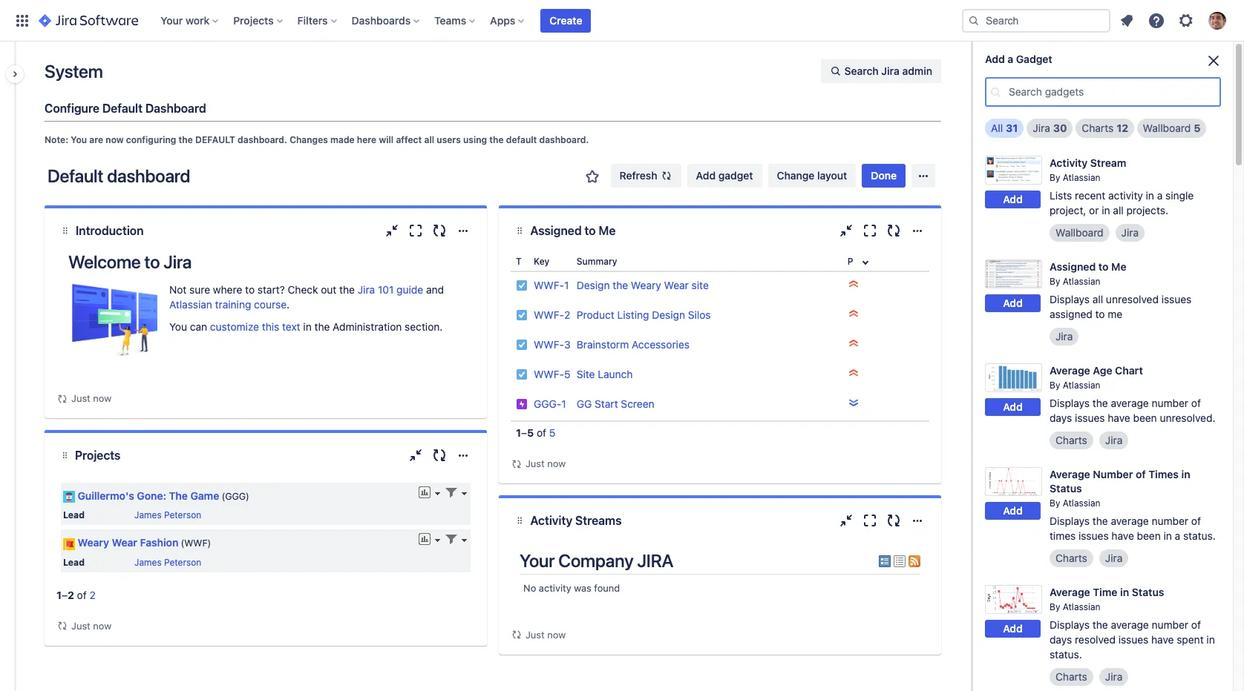 Task type: locate. For each thing, give the bounding box(es) containing it.
jira left admin
[[881, 65, 899, 77]]

refresh assigned to me image
[[885, 222, 903, 240]]

1 vertical spatial james peterson link
[[134, 557, 201, 568]]

status
[[1050, 482, 1082, 495], [1132, 586, 1164, 599]]

1 displays from the top
[[1050, 293, 1090, 306]]

or
[[1089, 204, 1099, 217]]

to up unresolved
[[1098, 261, 1109, 273]]

been left unresolved.
[[1133, 412, 1157, 425]]

have
[[1108, 412, 1130, 425], [1111, 530, 1134, 543], [1151, 634, 1174, 646]]

1 horizontal spatial me
[[1111, 261, 1126, 273]]

dashboard.
[[238, 134, 287, 145], [539, 134, 589, 145]]

the right the text
[[314, 321, 330, 333]]

1 horizontal spatial weary
[[631, 279, 661, 292]]

minimize assigned to me image
[[837, 222, 855, 240]]

2 add button from the top
[[985, 295, 1041, 313]]

1 james from the top
[[134, 510, 162, 521]]

wwf-5 site launch
[[534, 368, 633, 381]]

gg
[[577, 398, 592, 410]]

wwf- up ggg-1 link
[[534, 368, 564, 381]]

game
[[190, 490, 219, 503]]

brainstorm accessories link
[[577, 338, 690, 351]]

task image down "t"
[[516, 280, 528, 292]]

2 down 'weary wear fashion' link
[[89, 589, 96, 602]]

to
[[584, 224, 596, 238], [144, 252, 160, 272], [1098, 261, 1109, 273], [245, 284, 255, 296], [1095, 308, 1105, 321]]

lead down guillermo's
[[63, 510, 85, 521]]

have inside average number of times in status by atlassian displays the average number of times issues have been in a status.
[[1111, 530, 1134, 543]]

now inside projects region
[[93, 620, 111, 632]]

2 vertical spatial a
[[1175, 530, 1180, 543]]

task image up "epic" image at the bottom left of page
[[516, 369, 528, 381]]

2 horizontal spatial 2
[[564, 309, 570, 321]]

now for projects
[[93, 620, 111, 632]]

task image for wwf-1
[[516, 280, 528, 292]]

1 add button from the top
[[985, 191, 1041, 209]]

just inside introduction region
[[71, 393, 90, 405]]

1 vertical spatial days
[[1050, 634, 1072, 646]]

activity up projects.
[[1108, 189, 1143, 202]]

0 horizontal spatial all
[[424, 134, 434, 145]]

0 horizontal spatial activity
[[539, 583, 571, 595]]

by inside average age chart by atlassian displays the average number of days issues have been unresolved.
[[1050, 380, 1060, 391]]

5
[[1194, 122, 1201, 134], [564, 368, 571, 381], [527, 427, 534, 439], [549, 427, 555, 439]]

0 vertical spatial lead
[[63, 510, 85, 521]]

1 vertical spatial number
[[1152, 515, 1188, 528]]

an arrow curved in a circular way on the button that refreshes the dashboard image inside activity streams region
[[511, 630, 523, 642]]

just now inside projects region
[[71, 620, 111, 632]]

just now inside the assigned to me region
[[526, 458, 566, 470]]

assigned for assigned to me by atlassian displays all unresolved issues assigned to me
[[1050, 261, 1096, 273]]

3 add button from the top
[[985, 399, 1041, 417]]

0 vertical spatial average
[[1111, 397, 1149, 410]]

1 horizontal spatial activity
[[1050, 157, 1088, 169]]

activity streams
[[530, 514, 622, 528]]

just now for projects
[[71, 620, 111, 632]]

streams
[[575, 514, 622, 528]]

to right the welcome
[[144, 252, 160, 272]]

2 average from the top
[[1111, 515, 1149, 528]]

add button down average time in status image
[[985, 621, 1041, 639]]

1 vertical spatial been
[[1137, 530, 1161, 543]]

an arrow curved in a circular way on the button that refreshes the dashboard image for assigned to me
[[511, 458, 523, 470]]

2 average from the top
[[1050, 468, 1090, 481]]

1 – 5 of 5
[[516, 427, 555, 439]]

3 average from the top
[[1050, 586, 1090, 599]]

2 vertical spatial highest image
[[847, 367, 859, 379]]

add for activity stream
[[1003, 193, 1023, 206]]

peterson down the
[[164, 510, 201, 521]]

the
[[169, 490, 188, 503]]

issues down age at the right bottom of page
[[1075, 412, 1105, 425]]

1 by from the top
[[1050, 172, 1060, 183]]

5 add button from the top
[[985, 621, 1041, 639]]

atlassian inside assigned to me by atlassian displays all unresolved issues assigned to me
[[1063, 276, 1100, 287]]

0 vertical spatial james peterson
[[134, 510, 201, 521]]

0 vertical spatial james
[[134, 510, 162, 521]]

0 vertical spatial activity
[[1108, 189, 1143, 202]]

star default dashboard image
[[583, 168, 601, 186]]

1 horizontal spatial wallboard
[[1143, 122, 1191, 134]]

me for assigned to me
[[599, 224, 616, 238]]

you inside introduction region
[[169, 321, 187, 333]]

wwf- for 1
[[534, 279, 564, 292]]

have down the chart on the bottom right of the page
[[1108, 412, 1130, 425]]

now inside activity streams region
[[547, 629, 566, 641]]

issues right times at the right of page
[[1079, 530, 1109, 543]]

jira 30
[[1033, 122, 1067, 134]]

lead up 1 – 2 of 2
[[63, 557, 85, 568]]

1 task image from the top
[[516, 280, 528, 292]]

james down the weary wear fashion (wwf)
[[134, 557, 162, 568]]

jira software image
[[39, 12, 138, 29], [39, 12, 138, 29]]

0 horizontal spatial activity
[[530, 514, 572, 528]]

displays inside average time in status by atlassian displays the average number of days resolved issues have spent in status.
[[1050, 619, 1090, 632]]

an arrow curved in a circular way on the button that refreshes the dashboard image
[[511, 458, 523, 470], [56, 621, 68, 632]]

are
[[89, 134, 103, 145]]

4 by from the top
[[1050, 498, 1060, 509]]

add for average age chart
[[1003, 401, 1023, 414]]

1 james peterson from the top
[[134, 510, 201, 521]]

– inside the assigned to me region
[[521, 427, 527, 439]]

atlassian inside not sure where to start? check out the jira 101 guide and atlassian training course .
[[169, 298, 212, 311]]

just now inside activity streams region
[[526, 629, 566, 641]]

1 horizontal spatial status.
[[1183, 530, 1216, 543]]

wallboard right 12
[[1143, 122, 1191, 134]]

activity right no
[[539, 583, 571, 595]]

1 horizontal spatial a
[[1157, 189, 1163, 202]]

2 peterson from the top
[[164, 557, 201, 568]]

average up resolved
[[1111, 619, 1149, 632]]

the inside average time in status by atlassian displays the average number of days resolved issues have spent in status.
[[1092, 619, 1108, 632]]

an arrow curved in a circular way on the button that refreshes the dashboard image for activity streams
[[511, 630, 523, 642]]

1 vertical spatial –
[[62, 589, 68, 602]]

atlassian
[[1063, 172, 1100, 183], [1063, 276, 1100, 287], [169, 298, 212, 311], [1063, 380, 1100, 391], [1063, 498, 1100, 509], [1063, 602, 1100, 613]]

average left number
[[1050, 468, 1090, 481]]

0 horizontal spatial assigned
[[530, 224, 582, 238]]

0 vertical spatial an arrow curved in a circular way on the button that refreshes the dashboard image
[[56, 393, 68, 405]]

your profile and settings image
[[1208, 12, 1226, 29]]

average inside average age chart by atlassian displays the average number of days issues have been unresolved.
[[1050, 364, 1090, 377]]

average left age at the right bottom of page
[[1050, 364, 1090, 377]]

more actions for assigned to me gadget image
[[909, 222, 926, 240]]

1 lead from the top
[[63, 510, 85, 521]]

issues right resolved
[[1118, 634, 1148, 646]]

charts for time
[[1055, 671, 1087, 684]]

number up spent
[[1152, 619, 1188, 632]]

number inside average age chart by atlassian displays the average number of days issues have been unresolved.
[[1152, 397, 1188, 410]]

wear left site
[[664, 279, 689, 292]]

1 horizontal spatial you
[[169, 321, 187, 333]]

0 vertical spatial number
[[1152, 397, 1188, 410]]

issues inside average age chart by atlassian displays the average number of days issues have been unresolved.
[[1075, 412, 1105, 425]]

average time in status by atlassian displays the average number of days resolved issues have spent in status.
[[1050, 586, 1215, 661]]

just for assigned to me
[[526, 458, 545, 470]]

projects inside popup button
[[233, 14, 274, 26]]

activity left streams
[[530, 514, 572, 528]]

in up projects.
[[1146, 189, 1154, 202]]

by inside activity stream by atlassian lists recent activity in a single project, or in all projects.
[[1050, 172, 1060, 183]]

just inside projects region
[[71, 620, 90, 632]]

number down times
[[1152, 515, 1188, 528]]

your left the work
[[161, 14, 183, 26]]

1 horizontal spatial wear
[[664, 279, 689, 292]]

0 vertical spatial me
[[599, 224, 616, 238]]

peterson down (wwf)
[[164, 557, 201, 568]]

by up lists
[[1050, 172, 1060, 183]]

status inside average time in status by atlassian displays the average number of days resolved issues have spent in status.
[[1132, 586, 1164, 599]]

lists
[[1050, 189, 1072, 202]]

2 number from the top
[[1152, 515, 1188, 528]]

0 vertical spatial have
[[1108, 412, 1130, 425]]

jira left 30 in the right top of the page
[[1033, 122, 1050, 134]]

1 left 2 link
[[56, 589, 62, 602]]

weary inside the assigned to me region
[[631, 279, 661, 292]]

Search gadgets field
[[1004, 79, 1220, 105]]

0 horizontal spatial dashboard.
[[238, 134, 287, 145]]

assigned up assigned
[[1050, 261, 1096, 273]]

average inside average number of times in status by atlassian displays the average number of times issues have been in a status.
[[1111, 515, 1149, 528]]

wallboard 5
[[1143, 122, 1201, 134]]

add for average time in status
[[1003, 623, 1023, 636]]

minimize projects image
[[407, 447, 425, 465]]

jira left 101
[[358, 284, 375, 296]]

a
[[1008, 53, 1013, 65], [1157, 189, 1163, 202], [1175, 530, 1180, 543]]

james peterson down fashion
[[134, 557, 201, 568]]

activity up lists
[[1050, 157, 1088, 169]]

james peterson link down guillermo's gone: the game (ggg)
[[134, 510, 201, 521]]

charts
[[1082, 122, 1114, 134], [1055, 434, 1087, 447], [1055, 552, 1087, 565], [1055, 671, 1087, 684]]

0 vertical spatial james peterson link
[[134, 510, 201, 521]]

highest image
[[847, 278, 859, 290], [847, 308, 859, 320], [847, 367, 859, 379]]

average inside average time in status by atlassian displays the average number of days resolved issues have spent in status.
[[1050, 586, 1090, 599]]

2 displays from the top
[[1050, 397, 1090, 410]]

wallboard down project,
[[1055, 226, 1103, 239]]

0 horizontal spatial a
[[1008, 53, 1013, 65]]

projects right the work
[[233, 14, 274, 26]]

atlassian up times at the right of page
[[1063, 498, 1100, 509]]

0 horizontal spatial weary
[[78, 537, 109, 549]]

1 vertical spatial an arrow curved in a circular way on the button that refreshes the dashboard image
[[511, 630, 523, 642]]

1 vertical spatial lead
[[63, 557, 85, 568]]

p
[[847, 256, 853, 267]]

assigned to me image
[[985, 260, 1042, 289]]

3 average from the top
[[1111, 619, 1149, 632]]

in inside introduction region
[[303, 321, 312, 333]]

weary wear fashion (wwf)
[[78, 537, 211, 549]]

add button down assigned to me image
[[985, 295, 1041, 313]]

just inside the assigned to me region
[[526, 458, 545, 470]]

number inside average time in status by atlassian displays the average number of days resolved issues have spent in status.
[[1152, 619, 1188, 632]]

wwf-1
[[534, 279, 569, 292]]

wear left fashion
[[112, 537, 137, 549]]

jira up not
[[163, 252, 192, 272]]

wear
[[664, 279, 689, 292], [112, 537, 137, 549]]

highest image for wwf-2 product listing design silos
[[847, 308, 859, 320]]

0 vertical spatial been
[[1133, 412, 1157, 425]]

a inside average number of times in status by atlassian displays the average number of times issues have been in a status.
[[1175, 530, 1180, 543]]

1 days from the top
[[1050, 412, 1072, 425]]

–
[[521, 427, 527, 439], [62, 589, 68, 602]]

0 vertical spatial your
[[161, 14, 183, 26]]

highest image
[[847, 338, 859, 350]]

1 average from the top
[[1111, 397, 1149, 410]]

issues inside average time in status by atlassian displays the average number of days resolved issues have spent in status.
[[1118, 634, 1148, 646]]

wwf- down key
[[534, 279, 564, 292]]

your up no
[[520, 551, 555, 572]]

me
[[599, 224, 616, 238], [1111, 261, 1126, 273]]

2 wwf- from the top
[[534, 309, 564, 321]]

introduction region
[[56, 252, 475, 407]]

have left spent
[[1151, 634, 1174, 646]]

1 dashboard. from the left
[[238, 134, 287, 145]]

a left gadget
[[1008, 53, 1013, 65]]

1 horizontal spatial assigned
[[1050, 261, 1096, 273]]

jira 101 guide link
[[358, 284, 423, 296]]

0 vertical spatial peterson
[[164, 510, 201, 521]]

status right time
[[1132, 586, 1164, 599]]

status. inside average time in status by atlassian displays the average number of days resolved issues have spent in status.
[[1050, 649, 1082, 661]]

1 vertical spatial your
[[520, 551, 555, 572]]

0 horizontal spatial status.
[[1050, 649, 1082, 661]]

101
[[378, 284, 394, 296]]

james peterson for the
[[134, 510, 201, 521]]

james peterson link
[[134, 510, 201, 521], [134, 557, 201, 568]]

1 horizontal spatial –
[[521, 427, 527, 439]]

0 vertical spatial status.
[[1183, 530, 1216, 543]]

2 by from the top
[[1050, 276, 1060, 287]]

2 vertical spatial all
[[1092, 293, 1103, 306]]

now for assigned to me
[[547, 458, 566, 470]]

0 vertical spatial highest image
[[847, 278, 859, 290]]

just now
[[71, 393, 111, 405], [526, 458, 566, 470], [71, 620, 111, 632], [526, 629, 566, 641]]

issues right unresolved
[[1161, 293, 1192, 306]]

0 horizontal spatial wallboard
[[1055, 226, 1103, 239]]

add button down average number of times in status image
[[985, 503, 1041, 521]]

0 vertical spatial average
[[1050, 364, 1090, 377]]

me for assigned to me by atlassian displays all unresolved issues assigned to me
[[1111, 261, 1126, 273]]

been down times
[[1137, 530, 1161, 543]]

3 displays from the top
[[1050, 515, 1090, 528]]

0 vertical spatial assigned
[[530, 224, 582, 238]]

2 james peterson from the top
[[134, 557, 201, 568]]

2 lead from the top
[[63, 557, 85, 568]]

to for assigned to me by atlassian displays all unresolved issues assigned to me
[[1098, 261, 1109, 273]]

now for introduction
[[93, 393, 111, 405]]

number inside average number of times in status by atlassian displays the average number of times issues have been in a status.
[[1152, 515, 1188, 528]]

design up accessories
[[652, 309, 685, 321]]

0 vertical spatial you
[[71, 134, 87, 145]]

by right average time in status image
[[1050, 602, 1060, 613]]

of inside the assigned to me region
[[537, 427, 546, 439]]

james peterson link down fashion
[[134, 557, 201, 568]]

of
[[1191, 397, 1201, 410], [537, 427, 546, 439], [1136, 468, 1146, 481], [1191, 515, 1201, 528], [77, 589, 87, 602], [1191, 619, 1201, 632]]

1 vertical spatial average
[[1111, 515, 1149, 528]]

task image for wwf-2
[[516, 310, 528, 321]]

2 dashboard. from the left
[[539, 134, 589, 145]]

the down number
[[1092, 515, 1108, 528]]

1 vertical spatial design
[[652, 309, 685, 321]]

dashboard. left changes
[[238, 134, 287, 145]]

wwf-3 link
[[534, 338, 571, 351]]

weary up product listing design silos link
[[631, 279, 661, 292]]

atlassian down 'sure'
[[169, 298, 212, 311]]

an arrow curved in a circular way on the button that refreshes the dashboard image
[[56, 393, 68, 405], [511, 630, 523, 642]]

0 horizontal spatial an arrow curved in a circular way on the button that refreshes the dashboard image
[[56, 621, 68, 632]]

assigned up key
[[530, 224, 582, 238]]

maximize assigned to me image
[[861, 222, 879, 240]]

1 horizontal spatial 2
[[89, 589, 96, 602]]

dashboard. right default
[[539, 134, 589, 145]]

gg start screen link
[[577, 398, 654, 410]]

2 vertical spatial have
[[1151, 634, 1174, 646]]

me inside assigned to me by atlassian displays all unresolved issues assigned to me
[[1111, 261, 1126, 273]]

1 vertical spatial task image
[[516, 310, 528, 321]]

have up time
[[1111, 530, 1134, 543]]

me up unresolved
[[1111, 261, 1126, 273]]

atlassian inside average age chart by atlassian displays the average number of days issues have been unresolved.
[[1063, 380, 1100, 391]]

task image
[[516, 280, 528, 292], [516, 310, 528, 321], [516, 369, 528, 381]]

1 vertical spatial a
[[1157, 189, 1163, 202]]

1 vertical spatial all
[[1113, 204, 1124, 217]]

add button for displays the average number of times issues have been in a status.
[[985, 503, 1041, 521]]

james down guillermo's gone: the game link
[[134, 510, 162, 521]]

days inside average age chart by atlassian displays the average number of days issues have been unresolved.
[[1050, 412, 1072, 425]]

1 vertical spatial projects
[[75, 449, 121, 462]]

note: you are now configuring the default dashboard. changes made here will affect all users using the default  dashboard.
[[45, 134, 589, 145]]

by right 'average age chart' image
[[1050, 380, 1060, 391]]

epic image
[[516, 399, 528, 410]]

all for affect
[[424, 134, 434, 145]]

– for 5
[[521, 427, 527, 439]]

configure
[[45, 102, 99, 115]]

summary
[[577, 256, 617, 267]]

company
[[558, 551, 633, 572]]

3 number from the top
[[1152, 619, 1188, 632]]

1 vertical spatial have
[[1111, 530, 1134, 543]]

1 horizontal spatial all
[[1092, 293, 1103, 306]]

issues inside average number of times in status by atlassian displays the average number of times issues have been in a status.
[[1079, 530, 1109, 543]]

1 horizontal spatial dashboard.
[[539, 134, 589, 145]]

days
[[1050, 412, 1072, 425], [1050, 634, 1072, 646]]

not
[[169, 284, 187, 296]]

add inside 'add gadget' button
[[696, 169, 716, 182]]

1 horizontal spatial your
[[520, 551, 555, 572]]

been
[[1133, 412, 1157, 425], [1137, 530, 1161, 543]]

sure
[[189, 284, 210, 296]]

0 vertical spatial all
[[424, 134, 434, 145]]

highest image up lowest icon
[[847, 367, 859, 379]]

atlassian up assigned
[[1063, 276, 1100, 287]]

projects.
[[1126, 204, 1168, 217]]

0 vertical spatial wear
[[664, 279, 689, 292]]

just inside activity streams region
[[526, 629, 545, 641]]

an arrow curved in a circular way on the button that refreshes the dashboard image inside projects region
[[56, 621, 68, 632]]

assigned inside assigned to me by atlassian displays all unresolved issues assigned to me
[[1050, 261, 1096, 273]]

appswitcher icon image
[[13, 12, 31, 29]]

2 vertical spatial task image
[[516, 369, 528, 381]]

just now inside introduction region
[[71, 393, 111, 405]]

3 by from the top
[[1050, 380, 1060, 391]]

where
[[213, 284, 242, 296]]

in right the text
[[303, 321, 312, 333]]

to left start?
[[245, 284, 255, 296]]

1 vertical spatial wallboard
[[1055, 226, 1103, 239]]

2 days from the top
[[1050, 634, 1072, 646]]

2 james peterson link from the top
[[134, 557, 201, 568]]

0 horizontal spatial an arrow curved in a circular way on the button that refreshes the dashboard image
[[56, 393, 68, 405]]

this
[[262, 321, 279, 333]]

add gadget button
[[687, 164, 762, 188]]

2 vertical spatial number
[[1152, 619, 1188, 632]]

atlassian inside average number of times in status by atlassian displays the average number of times issues have been in a status.
[[1063, 498, 1100, 509]]

now
[[106, 134, 124, 145], [93, 393, 111, 405], [547, 458, 566, 470], [93, 620, 111, 632], [547, 629, 566, 641]]

average left time
[[1050, 586, 1090, 599]]

0 horizontal spatial you
[[71, 134, 87, 145]]

james for wear
[[134, 557, 162, 568]]

1 vertical spatial wear
[[112, 537, 137, 549]]

now inside introduction region
[[93, 393, 111, 405]]

task image for wwf-5
[[516, 369, 528, 381]]

all
[[991, 122, 1003, 134]]

an arrow curved in a circular way on the button that refreshes the dashboard image down 1 – 5 of 5
[[511, 458, 523, 470]]

status up times at the right of page
[[1050, 482, 1082, 495]]

the inside average age chart by atlassian displays the average number of days issues have been unresolved.
[[1092, 397, 1108, 410]]

add button for displays all unresolved issues assigned to me
[[985, 295, 1041, 313]]

welcome
[[68, 252, 141, 272]]

activity inside activity stream by atlassian lists recent activity in a single project, or in all projects.
[[1108, 189, 1143, 202]]

4 displays from the top
[[1050, 619, 1090, 632]]

1 vertical spatial activity
[[530, 514, 572, 528]]

jira inside not sure where to start? check out the jira 101 guide and atlassian training course .
[[358, 284, 375, 296]]

4 wwf- from the top
[[534, 368, 564, 381]]

average for average number of times in status
[[1050, 468, 1090, 481]]

0 vertical spatial default
[[102, 102, 143, 115]]

more actions for introduction gadget image
[[454, 222, 472, 240]]

3 highest image from the top
[[847, 367, 859, 379]]

1 peterson from the top
[[164, 510, 201, 521]]

0 horizontal spatial wear
[[112, 537, 137, 549]]

jira
[[881, 65, 899, 77], [1033, 122, 1050, 134], [1121, 226, 1139, 239], [163, 252, 192, 272], [358, 284, 375, 296], [1055, 330, 1073, 343], [1105, 434, 1123, 447], [1105, 552, 1123, 565], [1105, 671, 1123, 684]]

lead
[[63, 510, 85, 521], [63, 557, 85, 568]]

have inside average age chart by atlassian displays the average number of days issues have been unresolved.
[[1108, 412, 1130, 425]]

wwf- right task icon
[[534, 338, 564, 351]]

project,
[[1050, 204, 1086, 217]]

– left 5 link
[[521, 427, 527, 439]]

add button for displays the average number of days issues have been unresolved.
[[985, 399, 1041, 417]]

1 vertical spatial james peterson
[[134, 557, 201, 568]]

2 left product
[[564, 309, 570, 321]]

1 vertical spatial status
[[1132, 586, 1164, 599]]

0 horizontal spatial status
[[1050, 482, 1082, 495]]

wwf-2 product listing design silos
[[534, 309, 711, 321]]

an arrow curved in a circular way on the button that refreshes the dashboard image for introduction
[[56, 393, 68, 405]]

0 vertical spatial days
[[1050, 412, 1072, 425]]

your inside your work dropdown button
[[161, 14, 183, 26]]

wallboard
[[1143, 122, 1191, 134], [1055, 226, 1103, 239]]

all right or
[[1113, 204, 1124, 217]]

an arrow curved in a circular way on the button that refreshes the dashboard image inside introduction region
[[56, 393, 68, 405]]

your inside activity streams region
[[520, 551, 555, 572]]

atlassian down time
[[1063, 602, 1100, 613]]

average down the chart on the bottom right of the page
[[1111, 397, 1149, 410]]

1 vertical spatial an arrow curved in a circular way on the button that refreshes the dashboard image
[[56, 621, 68, 632]]

3 task image from the top
[[516, 369, 528, 381]]

search jira admin
[[844, 65, 932, 77]]

now inside the assigned to me region
[[547, 458, 566, 470]]

atlassian up recent in the right top of the page
[[1063, 172, 1100, 183]]

2 highest image from the top
[[847, 308, 859, 320]]

the
[[179, 134, 193, 145], [489, 134, 504, 145], [613, 279, 628, 292], [339, 284, 355, 296], [314, 321, 330, 333], [1092, 397, 1108, 410], [1092, 515, 1108, 528], [1092, 619, 1108, 632]]

– inside projects region
[[62, 589, 68, 602]]

settings image
[[1177, 12, 1195, 29]]

1 horizontal spatial status
[[1132, 586, 1164, 599]]

2 vertical spatial average
[[1050, 586, 1090, 599]]

activity stream image
[[985, 156, 1042, 185]]

banner
[[0, 0, 1244, 42]]

highest image up highest image
[[847, 308, 859, 320]]

0 vertical spatial task image
[[516, 280, 528, 292]]

2 horizontal spatial a
[[1175, 530, 1180, 543]]

average down number
[[1111, 515, 1149, 528]]

5 by from the top
[[1050, 602, 1060, 613]]

1
[[564, 279, 569, 292], [561, 398, 566, 410], [516, 427, 521, 439], [56, 589, 62, 602]]

default up are
[[102, 102, 143, 115]]

site launch link
[[577, 368, 633, 381]]

3 wwf- from the top
[[534, 338, 564, 351]]

primary element
[[9, 0, 962, 41]]

activity for activity stream by atlassian lists recent activity in a single project, or in all projects.
[[1050, 157, 1088, 169]]

just for activity streams
[[526, 629, 545, 641]]

accessories
[[632, 338, 690, 351]]

0 horizontal spatial design
[[577, 279, 610, 292]]

training
[[215, 298, 251, 311]]

james peterson for fashion
[[134, 557, 201, 568]]

1 horizontal spatial an arrow curved in a circular way on the button that refreshes the dashboard image
[[511, 458, 523, 470]]

you left "can"
[[169, 321, 187, 333]]

in down times
[[1164, 530, 1172, 543]]

changes
[[290, 134, 328, 145]]

2 vertical spatial average
[[1111, 619, 1149, 632]]

assigned to me by atlassian displays all unresolved issues assigned to me
[[1050, 261, 1192, 321]]

the right out
[[339, 284, 355, 296]]

average age chart by atlassian displays the average number of days issues have been unresolved.
[[1050, 364, 1215, 425]]

3
[[564, 338, 571, 351]]

2 horizontal spatial all
[[1113, 204, 1124, 217]]

now for activity streams
[[547, 629, 566, 641]]

2 james from the top
[[134, 557, 162, 568]]

lowest image
[[847, 397, 859, 409]]

1 vertical spatial highest image
[[847, 308, 859, 320]]

a up projects.
[[1157, 189, 1163, 202]]

all up assigned
[[1092, 293, 1103, 306]]

1 james peterson link from the top
[[134, 510, 201, 521]]

0 vertical spatial status
[[1050, 482, 1082, 495]]

projects up guillermo's
[[75, 449, 121, 462]]

wwf-3 brainstorm accessories
[[534, 338, 690, 351]]

add a gadget
[[985, 53, 1052, 65]]

highest image down p
[[847, 278, 859, 290]]

james peterson down guillermo's gone: the game (ggg)
[[134, 510, 201, 521]]

start
[[595, 398, 618, 410]]

activity stream by atlassian lists recent activity in a single project, or in all projects.
[[1050, 157, 1194, 217]]

1 vertical spatial you
[[169, 321, 187, 333]]

1 vertical spatial me
[[1111, 261, 1126, 273]]

30
[[1053, 122, 1067, 134]]

filters
[[297, 14, 328, 26]]

2 task image from the top
[[516, 310, 528, 321]]

all inside activity stream by atlassian lists recent activity in a single project, or in all projects.
[[1113, 204, 1124, 217]]

peterson for the
[[164, 510, 201, 521]]

assigned for assigned to me
[[530, 224, 582, 238]]

1 vertical spatial activity
[[539, 583, 571, 595]]

in right time
[[1120, 586, 1129, 599]]

check
[[288, 284, 318, 296]]

0 vertical spatial wallboard
[[1143, 122, 1191, 134]]

task image
[[516, 339, 528, 351]]

average inside average number of times in status by atlassian displays the average number of times issues have been in a status.
[[1050, 468, 1090, 481]]

issues
[[1161, 293, 1192, 306], [1075, 412, 1105, 425], [1079, 530, 1109, 543], [1118, 634, 1148, 646]]

change layout
[[777, 169, 847, 182]]

by inside average number of times in status by atlassian displays the average number of times issues have been in a status.
[[1050, 498, 1060, 509]]

0 vertical spatial activity
[[1050, 157, 1088, 169]]

1 vertical spatial average
[[1050, 468, 1090, 481]]

1 horizontal spatial an arrow curved in a circular way on the button that refreshes the dashboard image
[[511, 630, 523, 642]]

launch
[[598, 368, 633, 381]]

1 wwf- from the top
[[534, 279, 564, 292]]

0 vertical spatial projects
[[233, 14, 274, 26]]

4 add button from the top
[[985, 503, 1041, 521]]

1 vertical spatial assigned
[[1050, 261, 1096, 273]]

1 number from the top
[[1152, 397, 1188, 410]]

made
[[330, 134, 355, 145]]

1 average from the top
[[1050, 364, 1090, 377]]

activity inside activity stream by atlassian lists recent activity in a single project, or in all projects.
[[1050, 157, 1088, 169]]

a down times
[[1175, 530, 1180, 543]]



Task type: describe. For each thing, give the bounding box(es) containing it.
just for projects
[[71, 620, 90, 632]]

to inside not sure where to start? check out the jira 101 guide and atlassian training course .
[[245, 284, 255, 296]]

admin
[[902, 65, 932, 77]]

gadget
[[1016, 53, 1052, 65]]

layout
[[817, 169, 847, 182]]

in right times
[[1181, 468, 1190, 481]]

of inside average age chart by atlassian displays the average number of days issues have been unresolved.
[[1191, 397, 1201, 410]]

number
[[1093, 468, 1133, 481]]

average for average time in status
[[1050, 586, 1090, 599]]

recent
[[1075, 189, 1105, 202]]

dashboards
[[352, 14, 411, 26]]

apps
[[490, 14, 515, 26]]

and
[[426, 284, 444, 296]]

activity inside region
[[539, 583, 571, 595]]

displays inside average number of times in status by atlassian displays the average number of times issues have been in a status.
[[1050, 515, 1090, 528]]

of inside projects region
[[77, 589, 87, 602]]

to for assigned to me
[[584, 224, 596, 238]]

charts for age
[[1055, 434, 1087, 447]]

age
[[1093, 364, 1112, 377]]

– for 2
[[62, 589, 68, 602]]

1 highest image from the top
[[847, 278, 859, 290]]

jira up number
[[1105, 434, 1123, 447]]

work
[[186, 14, 209, 26]]

average inside average time in status by atlassian displays the average number of days resolved issues have spent in status.
[[1111, 619, 1149, 632]]

configuring
[[126, 134, 176, 145]]

5 link
[[549, 427, 555, 439]]

gone:
[[137, 490, 166, 503]]

weary inside projects region
[[78, 537, 109, 549]]

the inside region
[[613, 279, 628, 292]]

create
[[550, 14, 582, 26]]

(wwf)
[[181, 538, 211, 549]]

the right "using"
[[489, 134, 504, 145]]

projects region
[[56, 478, 475, 634]]

the left the default
[[179, 134, 193, 145]]

1 up wwf-2 link on the left top of the page
[[564, 279, 569, 292]]

note:
[[45, 134, 68, 145]]

peterson for fashion
[[164, 557, 201, 568]]

help image
[[1148, 12, 1165, 29]]

introduction
[[76, 224, 144, 238]]

lead for weary wear fashion
[[63, 557, 85, 568]]

in right spent
[[1206, 634, 1215, 646]]

maximize introduction image
[[407, 222, 425, 240]]

highest image for wwf-5 site launch
[[847, 367, 859, 379]]

search
[[844, 65, 879, 77]]

1 – 2 of 2
[[56, 589, 96, 602]]

add button for displays the average number of days resolved issues have spent in status.
[[985, 621, 1041, 639]]

create button
[[541, 9, 591, 32]]

done link
[[862, 164, 906, 188]]

refresh projects image
[[430, 447, 448, 465]]

all 31
[[991, 122, 1018, 134]]

lead for guillermo's gone: the game
[[63, 510, 85, 521]]

your work button
[[156, 9, 224, 32]]

ggg-1
[[534, 398, 566, 410]]

an arrow curved in a circular way on the button that refreshes the dashboard image for projects
[[56, 621, 68, 632]]

customize
[[210, 321, 259, 333]]

add for average number of times in status
[[1003, 505, 1023, 518]]

silos
[[688, 309, 711, 321]]

notifications image
[[1118, 12, 1136, 29]]

0 vertical spatial a
[[1008, 53, 1013, 65]]

in right or
[[1102, 204, 1110, 217]]

assigned to me region
[[511, 253, 929, 472]]

search jira admin button
[[821, 59, 941, 83]]

just for introduction
[[71, 393, 90, 405]]

site
[[692, 279, 709, 292]]

Search field
[[962, 9, 1110, 32]]

design the weary wear site
[[577, 279, 709, 292]]

0 horizontal spatial 2
[[68, 589, 74, 602]]

unresolved
[[1106, 293, 1159, 306]]

t
[[516, 256, 522, 267]]

product listing design silos link
[[577, 309, 711, 321]]

dashboards button
[[347, 9, 425, 32]]

james for gone:
[[134, 510, 162, 521]]

text
[[282, 321, 300, 333]]

configure default dashboard
[[45, 102, 206, 115]]

jira inside button
[[881, 65, 899, 77]]

banner containing your work
[[0, 0, 1244, 42]]

average time in status image
[[985, 586, 1042, 615]]

to left the me
[[1095, 308, 1105, 321]]

0 horizontal spatial projects
[[75, 449, 121, 462]]

displays inside assigned to me by atlassian displays all unresolved issues assigned to me
[[1050, 293, 1090, 306]]

wwf- for 2
[[534, 309, 564, 321]]

course
[[254, 298, 287, 311]]

projects button
[[229, 9, 288, 32]]

more actions for projects gadget image
[[454, 447, 472, 465]]

have inside average time in status by atlassian displays the average number of days resolved issues have spent in status.
[[1151, 634, 1174, 646]]

1 inside projects region
[[56, 589, 62, 602]]

chart
[[1115, 364, 1143, 377]]

product
[[577, 309, 614, 321]]

1 vertical spatial default
[[48, 166, 103, 186]]

add gadget
[[696, 169, 753, 182]]

activity streams region
[[511, 543, 929, 643]]

gg start screen
[[577, 398, 654, 410]]

here
[[357, 134, 376, 145]]

sidebar navigation image
[[0, 59, 33, 89]]

guide
[[397, 284, 423, 296]]

average number of times in status image
[[985, 468, 1042, 497]]

teams button
[[430, 9, 481, 32]]

refresh activity streams image
[[885, 512, 903, 530]]

all inside assigned to me by atlassian displays all unresolved issues assigned to me
[[1092, 293, 1103, 306]]

times
[[1148, 468, 1179, 481]]

a inside activity stream by atlassian lists recent activity in a single project, or in all projects.
[[1157, 189, 1163, 202]]

wwf- for 3
[[534, 338, 564, 351]]

average number of times in status by atlassian displays the average number of times issues have been in a status.
[[1050, 468, 1216, 543]]

minimize introduction image
[[383, 222, 401, 240]]

status. inside average number of times in status by atlassian displays the average number of times issues have been in a status.
[[1183, 530, 1216, 543]]

been inside average age chart by atlassian displays the average number of days issues have been unresolved.
[[1133, 412, 1157, 425]]

average for average age chart
[[1050, 364, 1090, 377]]

filters button
[[293, 9, 343, 32]]

your for your work
[[161, 14, 183, 26]]

guillermo's gone: the game (ggg)
[[78, 490, 249, 503]]

displays inside average age chart by atlassian displays the average number of days issues have been unresolved.
[[1050, 397, 1090, 410]]

1 horizontal spatial design
[[652, 309, 685, 321]]

no
[[523, 583, 536, 595]]

gadget
[[718, 169, 753, 182]]

wear inside the assigned to me region
[[664, 279, 689, 292]]

dashboard
[[145, 102, 206, 115]]

maximize activity streams image
[[861, 512, 879, 530]]

charts for number
[[1055, 552, 1087, 565]]

brainstorm
[[577, 338, 629, 351]]

wwf-5 link
[[534, 368, 571, 381]]

status inside average number of times in status by atlassian displays the average number of times issues have been in a status.
[[1050, 482, 1082, 495]]

the inside not sure where to start? check out the jira 101 guide and atlassian training course .
[[339, 284, 355, 296]]

system
[[45, 61, 103, 82]]

apps button
[[486, 9, 530, 32]]

to for welcome to jira
[[144, 252, 160, 272]]

me
[[1108, 308, 1122, 321]]

just now for activity streams
[[526, 629, 566, 641]]

your company jira
[[520, 551, 673, 572]]

jira down assigned
[[1055, 330, 1073, 343]]

default
[[195, 134, 235, 145]]

teams
[[434, 14, 466, 26]]

charts 12
[[1082, 122, 1128, 134]]

(ggg)
[[222, 491, 249, 503]]

jira down resolved
[[1105, 671, 1123, 684]]

refresh introduction image
[[430, 222, 448, 240]]

jira
[[637, 551, 673, 572]]

just now for assigned to me
[[526, 458, 566, 470]]

jira up time
[[1105, 552, 1123, 565]]

out
[[321, 284, 337, 296]]

design the weary wear site link
[[577, 279, 709, 292]]

your work
[[161, 14, 209, 26]]

add button for lists recent activity in a single project, or in all projects.
[[985, 191, 1041, 209]]

.
[[287, 298, 290, 311]]

all for in
[[1113, 204, 1124, 217]]

2 link
[[89, 589, 96, 602]]

of inside average time in status by atlassian displays the average number of days resolved issues have spent in status.
[[1191, 619, 1201, 632]]

12
[[1116, 122, 1128, 134]]

more actions for activity streams gadget image
[[909, 512, 926, 530]]

atlassian inside average time in status by atlassian displays the average number of days resolved issues have spent in status.
[[1063, 602, 1100, 613]]

wallboard for wallboard 5
[[1143, 122, 1191, 134]]

change layout button
[[768, 164, 856, 188]]

james peterson link for fashion
[[134, 557, 201, 568]]

issues inside assigned to me by atlassian displays all unresolved issues assigned to me
[[1161, 293, 1192, 306]]

refresh image
[[660, 170, 672, 182]]

by inside assigned to me by atlassian displays all unresolved issues assigned to me
[[1050, 276, 1060, 287]]

customize this text link
[[210, 321, 300, 333]]

minimize activity streams image
[[837, 512, 855, 530]]

atlassian training course link
[[169, 298, 287, 311]]

start?
[[257, 284, 285, 296]]

search jira admin image
[[830, 65, 841, 77]]

james peterson link for the
[[134, 510, 201, 521]]

been inside average number of times in status by atlassian displays the average number of times issues have been in a status.
[[1137, 530, 1161, 543]]

days inside average time in status by atlassian displays the average number of days resolved issues have spent in status.
[[1050, 634, 1072, 646]]

stream
[[1090, 157, 1126, 169]]

just now for introduction
[[71, 393, 111, 405]]

average age chart image
[[985, 364, 1042, 393]]

atlassian inside activity stream by atlassian lists recent activity in a single project, or in all projects.
[[1063, 172, 1100, 183]]

wear inside projects region
[[112, 537, 137, 549]]

by inside average time in status by atlassian displays the average number of days resolved issues have spent in status.
[[1050, 602, 1060, 613]]

key
[[534, 256, 549, 267]]

default dashboard
[[48, 166, 190, 186]]

more dashboard actions image
[[914, 167, 932, 185]]

wwf- for 5
[[534, 368, 564, 381]]

time
[[1093, 586, 1118, 599]]

the inside average number of times in status by atlassian displays the average number of times issues have been in a status.
[[1092, 515, 1108, 528]]

activity for activity streams
[[530, 514, 572, 528]]

wallboard for wallboard
[[1055, 226, 1103, 239]]

1 left gg
[[561, 398, 566, 410]]

your for your company jira
[[520, 551, 555, 572]]

times
[[1050, 530, 1076, 543]]

was
[[574, 583, 591, 595]]

add for assigned to me
[[1003, 297, 1023, 310]]

can
[[190, 321, 207, 333]]

1 down "epic" image at the bottom left of page
[[516, 427, 521, 439]]

average inside average age chart by atlassian displays the average number of days issues have been unresolved.
[[1111, 397, 1149, 410]]

assigned
[[1050, 308, 1092, 321]]

site
[[577, 368, 595, 381]]

listing
[[617, 309, 649, 321]]

jira down projects.
[[1121, 226, 1139, 239]]

2 inside the assigned to me region
[[564, 309, 570, 321]]

search image
[[968, 14, 980, 26]]

close icon image
[[1205, 52, 1222, 70]]



Task type: vqa. For each thing, say whether or not it's contained in the screenshot.


